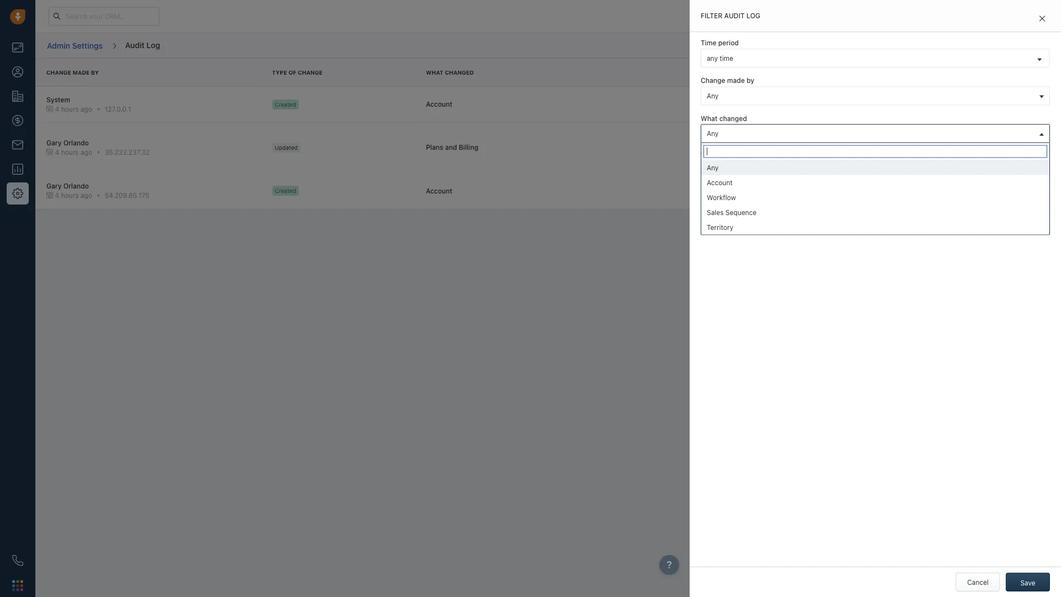 Task type: vqa. For each thing, say whether or not it's contained in the screenshot.
41 Qualified
no



Task type: describe. For each thing, give the bounding box(es) containing it.
system
[[46, 96, 70, 103]]

what for what changed
[[701, 114, 718, 122]]

for
[[912, 98, 921, 106]]

save
[[1021, 579, 1036, 587]]

audit log
[[125, 40, 160, 49]]

cycle
[[808, 151, 825, 158]]

1 horizontal spatial change
[[298, 69, 323, 75]]

changed inside added subscription currency usd changed billing cycle from monthly to annual
[[758, 151, 786, 158]]

gary orlando for 35.232.237.32
[[46, 139, 89, 147]]

plans and billing
[[426, 144, 479, 151]]

ago for 35.232.237.32
[[81, 148, 92, 156]]

from
[[826, 151, 841, 158]]

settings
[[72, 41, 103, 50]]

time
[[720, 54, 734, 62]]

account for 54.209.65.175
[[426, 187, 453, 195]]

1 vertical spatial audit
[[125, 40, 145, 49]]

plan,
[[895, 98, 910, 106]]

orlando for 54.209.65.175
[[63, 182, 89, 190]]

created for 54.209.65.175
[[275, 187, 296, 194]]

phone element
[[7, 550, 29, 572]]

filter for filter
[[1025, 42, 1041, 49]]

any for any button
[[707, 92, 719, 99]]

time
[[701, 39, 717, 47]]

log inside dialog
[[747, 12, 761, 20]]

account for 127.0.0.1
[[426, 100, 453, 108]]

territory
[[707, 223, 734, 231]]

4 hours ago for 127.0.0.1
[[55, 105, 92, 113]]

4 for 35.232.237.32
[[55, 148, 59, 156]]

currency
[[820, 141, 848, 149]]

trial
[[774, 12, 785, 20]]

list box containing any
[[702, 160, 1050, 235]]

any button
[[701, 124, 1051, 143]]

4 for 127.0.0.1
[[55, 105, 59, 113]]

0 horizontal spatial log
[[147, 40, 160, 49]]

21
[[810, 12, 817, 20]]

admin
[[47, 41, 70, 50]]

orlandogary85@gmail.com
[[923, 98, 1007, 106]]

change made by
[[701, 77, 755, 84]]

workflow
[[707, 193, 736, 201]]

admin settings link
[[46, 37, 103, 54]]

filter button
[[1006, 36, 1051, 55]]

1 horizontal spatial sales
[[842, 98, 859, 106]]

in
[[803, 12, 808, 20]]

sales inside option
[[707, 208, 724, 216]]

created for 127.0.0.1
[[275, 101, 296, 107]]

hours for 35.232.237.32
[[61, 148, 79, 156]]

time period
[[701, 39, 739, 47]]

ends
[[787, 12, 801, 20]]

annual
[[878, 151, 899, 158]]

changed
[[720, 114, 747, 122]]

freshworks switcher image
[[12, 580, 23, 591]]

4 hours ago for 35.232.237.32
[[55, 148, 92, 156]]

of
[[289, 69, 296, 75]]

phone image
[[12, 555, 23, 566]]

any option
[[702, 160, 1050, 175]]

and
[[445, 144, 457, 151]]

made
[[73, 69, 90, 75]]

type of change
[[272, 69, 323, 75]]

account
[[794, 98, 819, 106]]

hours for 127.0.0.1
[[61, 105, 79, 113]]

hours for 54.209.65.175
[[61, 191, 79, 199]]

your trial ends in 21 days
[[759, 12, 832, 20]]

monthly
[[843, 151, 868, 158]]

account option
[[702, 175, 1050, 190]]

updated
[[275, 144, 298, 151]]

territory option
[[702, 220, 1050, 235]]



Task type: locate. For each thing, give the bounding box(es) containing it.
cancel button
[[956, 573, 1001, 592]]

127.0.0.1
[[105, 105, 131, 113]]

any for any dropdown button
[[707, 129, 719, 137]]

admin settings
[[47, 41, 103, 50]]

None search field
[[704, 145, 1048, 158]]

2 vertical spatial account
[[426, 187, 453, 195]]

orlando
[[63, 139, 89, 147], [63, 182, 89, 190]]

0 vertical spatial account
[[426, 100, 453, 108]]

any up workflow
[[707, 164, 719, 171]]

2 vertical spatial ago
[[81, 191, 92, 199]]

gary orlando for 54.209.65.175
[[46, 182, 89, 190]]

to
[[870, 151, 876, 158]]

list box
[[702, 160, 1050, 235]]

the
[[830, 98, 841, 106]]

what changed
[[426, 69, 474, 75]]

change down any at the right of page
[[701, 77, 726, 84]]

account down plans
[[426, 187, 453, 195]]

2 vertical spatial 4
[[55, 191, 59, 199]]

2 vertical spatial any
[[707, 164, 719, 171]]

0 horizontal spatial filter
[[701, 12, 723, 20]]

2 horizontal spatial change
[[701, 77, 726, 84]]

any time
[[707, 54, 734, 62]]

1 vertical spatial gary orlando
[[46, 182, 89, 190]]

account
[[426, 100, 453, 108], [707, 179, 733, 186], [426, 187, 453, 195]]

ago left 54.209.65.175
[[81, 191, 92, 199]]

2 any from the top
[[707, 129, 719, 137]]

1 orlando from the top
[[63, 139, 89, 147]]

1 4 hours ago from the top
[[55, 105, 92, 113]]

0 vertical spatial what
[[426, 69, 444, 75]]

0 vertical spatial filter
[[701, 12, 723, 20]]

0 vertical spatial orlando
[[63, 139, 89, 147]]

0 horizontal spatial what
[[426, 69, 444, 75]]

change left made
[[46, 69, 71, 75]]

what changed
[[701, 114, 747, 122]]

4 hours ago down 'system'
[[55, 105, 92, 113]]

0 vertical spatial changed
[[445, 69, 474, 75]]

0 vertical spatial any
[[707, 92, 719, 99]]

created
[[758, 98, 783, 106], [275, 101, 296, 107], [275, 187, 296, 194]]

1 vertical spatial hours
[[61, 148, 79, 156]]

0 vertical spatial 4 hours ago
[[55, 105, 92, 113]]

1 horizontal spatial log
[[747, 12, 761, 20]]

4 for 54.209.65.175
[[55, 191, 59, 199]]

35.232.237.32
[[105, 148, 150, 156]]

0 horizontal spatial changed
[[445, 69, 474, 75]]

1 horizontal spatial changed
[[758, 151, 786, 158]]

ago left 35.232.237.32
[[81, 148, 92, 156]]

plans
[[426, 144, 444, 151]]

2 vertical spatial 4 hours ago
[[55, 191, 92, 199]]

what
[[426, 69, 444, 75], [701, 114, 718, 122]]

any
[[707, 92, 719, 99], [707, 129, 719, 137], [707, 164, 719, 171]]

change for change made by
[[46, 69, 71, 75]]

enterprise
[[861, 98, 893, 106]]

0 vertical spatial hours
[[61, 105, 79, 113]]

1 vertical spatial changed
[[758, 151, 786, 158]]

0 vertical spatial gary
[[46, 139, 62, 147]]

1 vertical spatial orlando
[[63, 182, 89, 190]]

any button
[[701, 86, 1051, 105]]

2 ago from the top
[[81, 148, 92, 156]]

period
[[719, 39, 739, 47]]

4
[[55, 105, 59, 113], [55, 148, 59, 156], [55, 191, 59, 199]]

ago for 127.0.0.1
[[81, 105, 92, 113]]

log
[[747, 12, 761, 20], [147, 40, 160, 49]]

1 hours from the top
[[61, 105, 79, 113]]

0 vertical spatial log
[[747, 12, 761, 20]]

3 hours from the top
[[61, 191, 79, 199]]

any
[[707, 54, 718, 62]]

1 vertical spatial ago
[[81, 148, 92, 156]]

2 4 hours ago from the top
[[55, 148, 92, 156]]

2 4 from the top
[[55, 148, 59, 156]]

audit
[[725, 12, 745, 20], [125, 40, 145, 49]]

account inside option
[[707, 179, 733, 186]]

change inside dialog
[[701, 77, 726, 84]]

changed
[[445, 69, 474, 75], [758, 151, 786, 158]]

ago
[[81, 105, 92, 113], [81, 148, 92, 156], [81, 191, 92, 199]]

created down updated
[[275, 187, 296, 194]]

account down what changed
[[426, 100, 453, 108]]

billing
[[788, 151, 806, 158]]

1 vertical spatial sales
[[707, 208, 724, 216]]

on
[[821, 98, 829, 106]]

ago for 54.209.65.175
[[81, 191, 92, 199]]

1 gary from the top
[[46, 139, 62, 147]]

added
[[758, 141, 778, 149]]

1 4 from the top
[[55, 105, 59, 113]]

filter
[[701, 12, 723, 20], [1025, 42, 1041, 49]]

what for what changed
[[426, 69, 444, 75]]

1 horizontal spatial filter
[[1025, 42, 1041, 49]]

subscription
[[780, 141, 819, 149]]

change right of
[[298, 69, 323, 75]]

1 horizontal spatial what
[[701, 114, 718, 122]]

1 horizontal spatial audit
[[725, 12, 745, 20]]

workflow option
[[702, 190, 1050, 205]]

audit down search your crm... text box
[[125, 40, 145, 49]]

3 ago from the top
[[81, 191, 92, 199]]

0 vertical spatial gary orlando
[[46, 139, 89, 147]]

any time link
[[702, 49, 1050, 67]]

sales
[[842, 98, 859, 106], [707, 208, 724, 216]]

1 vertical spatial account
[[707, 179, 733, 186]]

by
[[747, 77, 755, 84]]

change made by
[[46, 69, 99, 75]]

gary for 35.232.237.32
[[46, 139, 62, 147]]

gary for 54.209.65.175
[[46, 182, 62, 190]]

account up workflow
[[707, 179, 733, 186]]

sales sequence
[[707, 208, 757, 216]]

cancel
[[968, 578, 989, 586]]

1 vertical spatial 4
[[55, 148, 59, 156]]

added subscription currency usd changed billing cycle from monthly to annual
[[758, 141, 899, 158]]

sales sequence option
[[702, 205, 1050, 220]]

your
[[759, 12, 773, 20]]

2 gary from the top
[[46, 182, 62, 190]]

change
[[46, 69, 71, 75], [298, 69, 323, 75], [701, 77, 726, 84]]

1 vertical spatial any
[[707, 129, 719, 137]]

3 any from the top
[[707, 164, 719, 171]]

gary
[[46, 139, 62, 147], [46, 182, 62, 190]]

4 hours ago for 54.209.65.175
[[55, 191, 92, 199]]

1 vertical spatial log
[[147, 40, 160, 49]]

created down type
[[275, 101, 296, 107]]

1 vertical spatial filter
[[1025, 42, 1041, 49]]

change for change made by
[[701, 77, 726, 84]]

any down what changed
[[707, 129, 719, 137]]

1 vertical spatial what
[[701, 114, 718, 122]]

1 any from the top
[[707, 92, 719, 99]]

any inside any dropdown button
[[707, 129, 719, 137]]

filter audit log
[[701, 12, 761, 20]]

filter for filter audit log
[[701, 12, 723, 20]]

1 vertical spatial 4 hours ago
[[55, 148, 92, 156]]

0 horizontal spatial audit
[[125, 40, 145, 49]]

made
[[727, 77, 745, 84]]

type
[[272, 69, 287, 75]]

days
[[818, 12, 832, 20]]

billing
[[459, 144, 479, 151]]

any inside option
[[707, 164, 719, 171]]

by
[[91, 69, 99, 75]]

ago left the 127.0.0.1
[[81, 105, 92, 113]]

any down change made by
[[707, 92, 719, 99]]

4 hours ago left 54.209.65.175
[[55, 191, 92, 199]]

2 gary orlando from the top
[[46, 182, 89, 190]]

2 vertical spatial hours
[[61, 191, 79, 199]]

any inside any button
[[707, 92, 719, 99]]

sequence
[[726, 208, 757, 216]]

3 4 hours ago from the top
[[55, 191, 92, 199]]

gary orlando
[[46, 139, 89, 147], [46, 182, 89, 190]]

filter inside button
[[1025, 42, 1041, 49]]

4 hours ago
[[55, 105, 92, 113], [55, 148, 92, 156], [55, 191, 92, 199]]

0 vertical spatial sales
[[842, 98, 859, 106]]

2 orlando from the top
[[63, 182, 89, 190]]

1 ago from the top
[[81, 105, 92, 113]]

an
[[784, 98, 792, 106]]

Search your CRM... text field
[[49, 7, 159, 26]]

1 gary orlando from the top
[[46, 139, 89, 147]]

0 vertical spatial 4
[[55, 105, 59, 113]]

0 vertical spatial ago
[[81, 105, 92, 113]]

2 hours from the top
[[61, 148, 79, 156]]

sales up territory
[[707, 208, 724, 216]]

0 vertical spatial audit
[[725, 12, 745, 20]]

created left an at the right top
[[758, 98, 783, 106]]

1 vertical spatial gary
[[46, 182, 62, 190]]

54.209.65.175
[[105, 191, 149, 199]]

dialog containing filter audit log
[[690, 0, 1062, 597]]

0 horizontal spatial change
[[46, 69, 71, 75]]

hours
[[61, 105, 79, 113], [61, 148, 79, 156], [61, 191, 79, 199]]

4 hours ago left 35.232.237.32
[[55, 148, 92, 156]]

dialog
[[690, 0, 1062, 597]]

save button
[[1006, 573, 1051, 592]]

usd
[[850, 141, 864, 149]]

audit up period at the right
[[725, 12, 745, 20]]

sales right the
[[842, 98, 859, 106]]

3 4 from the top
[[55, 191, 59, 199]]

created an account on the sales enterprise plan, for orlandogary85@gmail.com
[[758, 98, 1007, 106]]

orlando for 35.232.237.32
[[63, 139, 89, 147]]

0 horizontal spatial sales
[[707, 208, 724, 216]]



